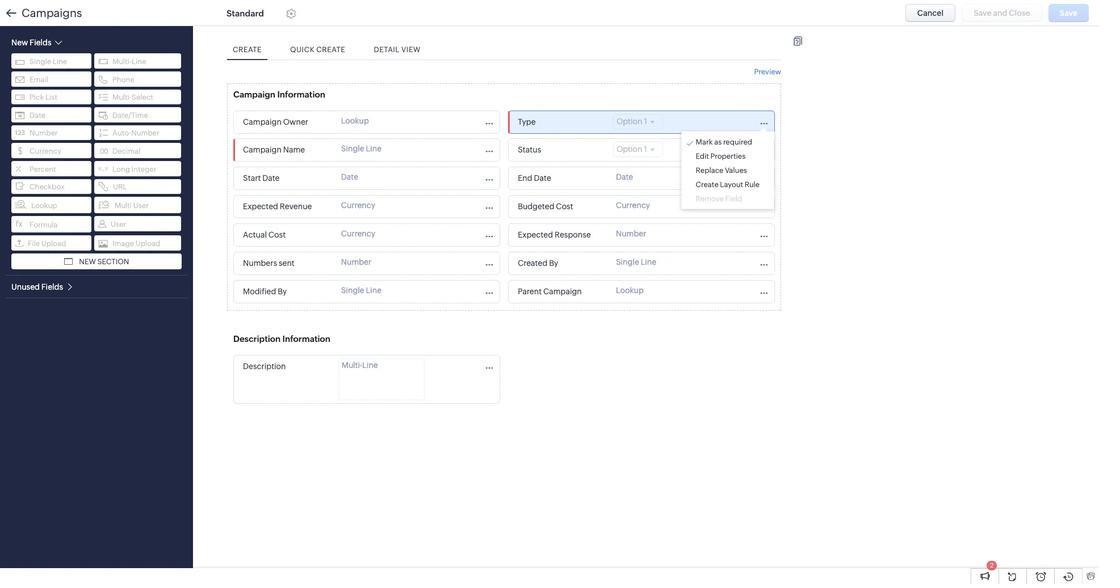 Task type: locate. For each thing, give the bounding box(es) containing it.
0 vertical spatial multi-
[[112, 57, 132, 66]]

create down replace on the top of the page
[[696, 181, 719, 189]]

2 horizontal spatial create
[[696, 181, 719, 189]]

user down multi
[[111, 220, 126, 229]]

multi user
[[115, 201, 149, 210]]

1 upload from the left
[[41, 239, 66, 248]]

upload for image upload
[[136, 239, 160, 248]]

long integer
[[112, 165, 156, 173]]

number up the currency
[[30, 129, 58, 138]]

number
[[30, 129, 58, 138], [131, 129, 159, 138]]

1 vertical spatial multi-
[[112, 93, 132, 102]]

detail view link
[[368, 40, 426, 60]]

auto-number
[[112, 129, 159, 138]]

create
[[233, 45, 262, 54], [316, 45, 345, 54], [696, 181, 719, 189]]

multi- down 'phone'
[[112, 93, 132, 102]]

single
[[30, 57, 51, 66]]

quick create
[[290, 45, 345, 54]]

1 horizontal spatial create
[[316, 45, 345, 54]]

image upload
[[112, 239, 160, 248]]

0 horizontal spatial create
[[233, 45, 262, 54]]

0 vertical spatial user
[[133, 201, 149, 210]]

2 number from the left
[[131, 129, 159, 138]]

as
[[714, 138, 722, 146]]

fields
[[41, 283, 63, 292]]

multi-
[[112, 57, 132, 66], [112, 93, 132, 102]]

rule
[[745, 181, 760, 189]]

campaigns
[[22, 6, 82, 19]]

mark
[[696, 138, 713, 146]]

upload
[[41, 239, 66, 248], [136, 239, 160, 248]]

number down date/time at the top
[[131, 129, 159, 138]]

select
[[132, 93, 153, 102]]

2 line from the left
[[132, 57, 146, 66]]

0 horizontal spatial line
[[53, 57, 67, 66]]

file
[[28, 239, 40, 248]]

2
[[990, 563, 994, 569]]

1 horizontal spatial upload
[[136, 239, 160, 248]]

checkbox
[[30, 183, 65, 191]]

line
[[53, 57, 67, 66], [132, 57, 146, 66]]

multi- up 'phone'
[[112, 57, 132, 66]]

date
[[30, 111, 46, 120]]

quick create link
[[284, 40, 351, 60]]

create down standard
[[233, 45, 262, 54]]

1 line from the left
[[53, 57, 67, 66]]

create right quick on the top left
[[316, 45, 345, 54]]

upload right the file
[[41, 239, 66, 248]]

1 horizontal spatial line
[[132, 57, 146, 66]]

user right multi
[[133, 201, 149, 210]]

line right single
[[53, 57, 67, 66]]

1 horizontal spatial number
[[131, 129, 159, 138]]

pick list
[[30, 93, 57, 102]]

pick
[[30, 93, 44, 102]]

line up 'phone'
[[132, 57, 146, 66]]

upload right image
[[136, 239, 160, 248]]

create inside the 'mark as required edit properties replace values create layout rule remove field'
[[696, 181, 719, 189]]

formula
[[30, 221, 58, 229]]

date/time
[[112, 111, 148, 120]]

None button
[[906, 4, 956, 22]]

2 multi- from the top
[[112, 93, 132, 102]]

field
[[725, 195, 742, 203]]

1 multi- from the top
[[112, 57, 132, 66]]

user
[[133, 201, 149, 210], [111, 220, 126, 229]]

0 horizontal spatial number
[[30, 129, 58, 138]]

None text field
[[240, 115, 333, 130], [514, 115, 607, 130], [240, 143, 333, 158], [514, 143, 607, 158], [514, 199, 607, 215], [514, 256, 607, 271], [240, 115, 333, 130], [514, 115, 607, 130], [240, 143, 333, 158], [514, 143, 607, 158], [514, 199, 607, 215], [514, 256, 607, 271]]

None text field
[[231, 87, 344, 102], [240, 171, 333, 186], [514, 171, 607, 186], [240, 199, 333, 215], [240, 228, 333, 243], [514, 228, 607, 243], [240, 256, 333, 271], [240, 284, 333, 300], [514, 284, 607, 300], [231, 332, 344, 347], [240, 359, 333, 375], [231, 87, 344, 102], [240, 171, 333, 186], [514, 171, 607, 186], [240, 199, 333, 215], [240, 228, 333, 243], [514, 228, 607, 243], [240, 256, 333, 271], [240, 284, 333, 300], [514, 284, 607, 300], [231, 332, 344, 347], [240, 359, 333, 375]]

0 horizontal spatial upload
[[41, 239, 66, 248]]

long
[[112, 165, 130, 173]]

quick
[[290, 45, 315, 54]]

upload for file upload
[[41, 239, 66, 248]]

phone
[[112, 75, 134, 84]]

1 vertical spatial user
[[111, 220, 126, 229]]

remove
[[696, 195, 724, 203]]

2 upload from the left
[[136, 239, 160, 248]]

unused
[[11, 283, 40, 292]]

create link
[[227, 40, 267, 60]]



Task type: vqa. For each thing, say whether or not it's contained in the screenshot.
Contact
no



Task type: describe. For each thing, give the bounding box(es) containing it.
currency
[[30, 147, 61, 156]]

integer
[[132, 165, 156, 173]]

unused fields
[[11, 283, 63, 292]]

lookup
[[31, 201, 57, 210]]

0 horizontal spatial user
[[111, 220, 126, 229]]

auto-
[[112, 129, 131, 138]]

section
[[97, 258, 129, 266]]

1 horizontal spatial user
[[133, 201, 149, 210]]

multi-select
[[112, 93, 153, 102]]

mark as required edit properties replace values create layout rule remove field
[[696, 138, 760, 203]]

new
[[79, 258, 96, 266]]

email
[[30, 75, 48, 84]]

new section
[[79, 258, 129, 266]]

line for multi-line
[[132, 57, 146, 66]]

multi- for select
[[112, 93, 132, 102]]

image
[[112, 239, 134, 248]]

view
[[401, 45, 421, 54]]

layout
[[720, 181, 743, 189]]

properties
[[711, 152, 746, 161]]

list
[[45, 93, 57, 102]]

preview
[[754, 68, 781, 76]]

decimal
[[112, 147, 141, 156]]

required
[[723, 138, 752, 146]]

values
[[725, 166, 747, 175]]

multi
[[115, 201, 132, 210]]

unused fields link
[[11, 282, 74, 292]]

detail view
[[374, 45, 421, 54]]

line for single line
[[53, 57, 67, 66]]

standard
[[227, 8, 264, 18]]

single line
[[30, 57, 67, 66]]

replace
[[696, 166, 724, 175]]

edit
[[696, 152, 709, 161]]

multi- for line
[[112, 57, 132, 66]]

url
[[113, 183, 127, 191]]

percent
[[30, 165, 56, 173]]

file upload
[[28, 239, 66, 248]]

detail
[[374, 45, 400, 54]]

multi-line
[[112, 57, 146, 66]]

1 number from the left
[[30, 129, 58, 138]]



